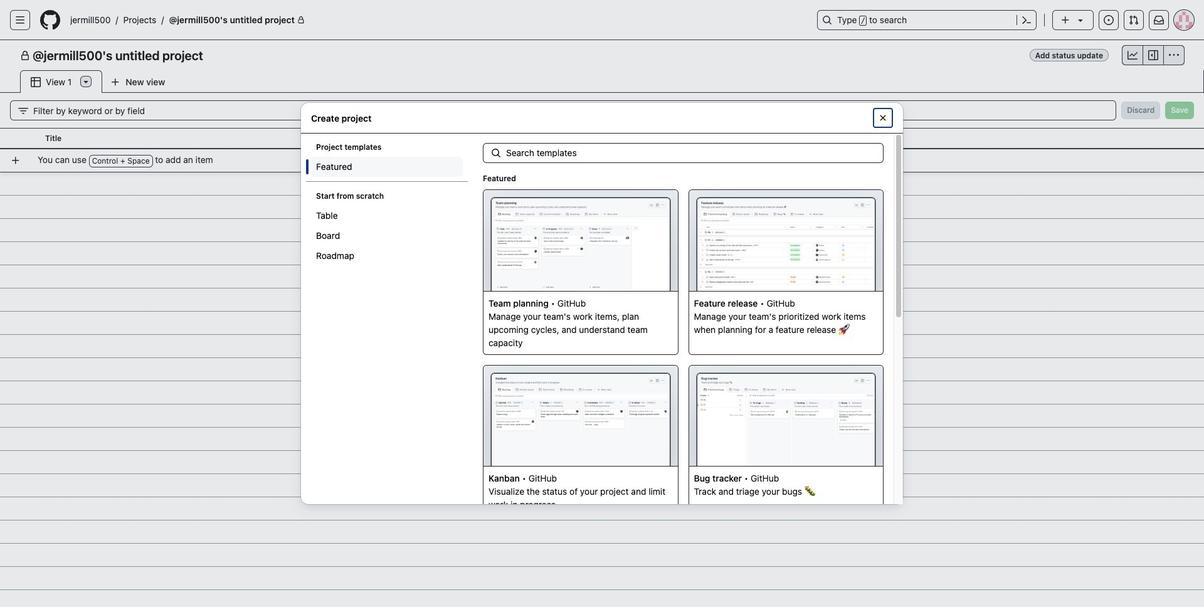 Task type: locate. For each thing, give the bounding box(es) containing it.
view options for view 1 image
[[81, 77, 91, 87]]

region
[[0, 0, 1204, 607]]

list
[[65, 10, 810, 30]]

dialog
[[301, 103, 903, 607]]

sc 9kayk9 0 image inside project navigation
[[1128, 50, 1138, 60]]

sc 9kayk9 0 image inside view filters region
[[18, 106, 28, 116]]

sc 9kayk9 0 image
[[1128, 50, 1138, 60], [878, 113, 888, 123]]

tab panel
[[0, 93, 1204, 607]]

row
[[0, 128, 1204, 149], [5, 149, 1204, 172]]

Search templates text field
[[506, 144, 883, 162]]

triangle down image
[[1076, 15, 1086, 25]]

status column options image
[[675, 134, 685, 144]]

0 horizontal spatial sc 9kayk9 0 image
[[878, 113, 888, 123]]

grid
[[0, 128, 1204, 607]]

0 vertical spatial sc 9kayk9 0 image
[[1128, 50, 1138, 60]]

create new item or add existing item image
[[11, 155, 21, 165]]

plus image
[[1061, 15, 1071, 25]]

assignees column options image
[[549, 134, 559, 144]]

sc 9kayk9 0 image
[[1148, 50, 1159, 60], [1169, 50, 1179, 60], [20, 51, 30, 61], [31, 77, 41, 87], [18, 106, 28, 116]]

notifications image
[[1154, 15, 1164, 25]]

tab list
[[20, 70, 193, 93]]

1 horizontal spatial sc 9kayk9 0 image
[[1128, 50, 1138, 60]]

lock image
[[297, 16, 305, 24]]

cell
[[0, 128, 38, 149]]

title column options image
[[424, 134, 434, 144]]



Task type: describe. For each thing, give the bounding box(es) containing it.
project navigation
[[0, 40, 1204, 70]]

view filters region
[[10, 100, 1194, 120]]

add field image
[[707, 133, 717, 143]]

homepage image
[[40, 10, 60, 30]]

search image
[[491, 148, 501, 158]]

git pull request image
[[1129, 15, 1139, 25]]

command palette image
[[1022, 15, 1032, 25]]

issue opened image
[[1104, 15, 1114, 25]]

1 vertical spatial sc 9kayk9 0 image
[[878, 113, 888, 123]]



Task type: vqa. For each thing, say whether or not it's contained in the screenshot.
Notifications image
yes



